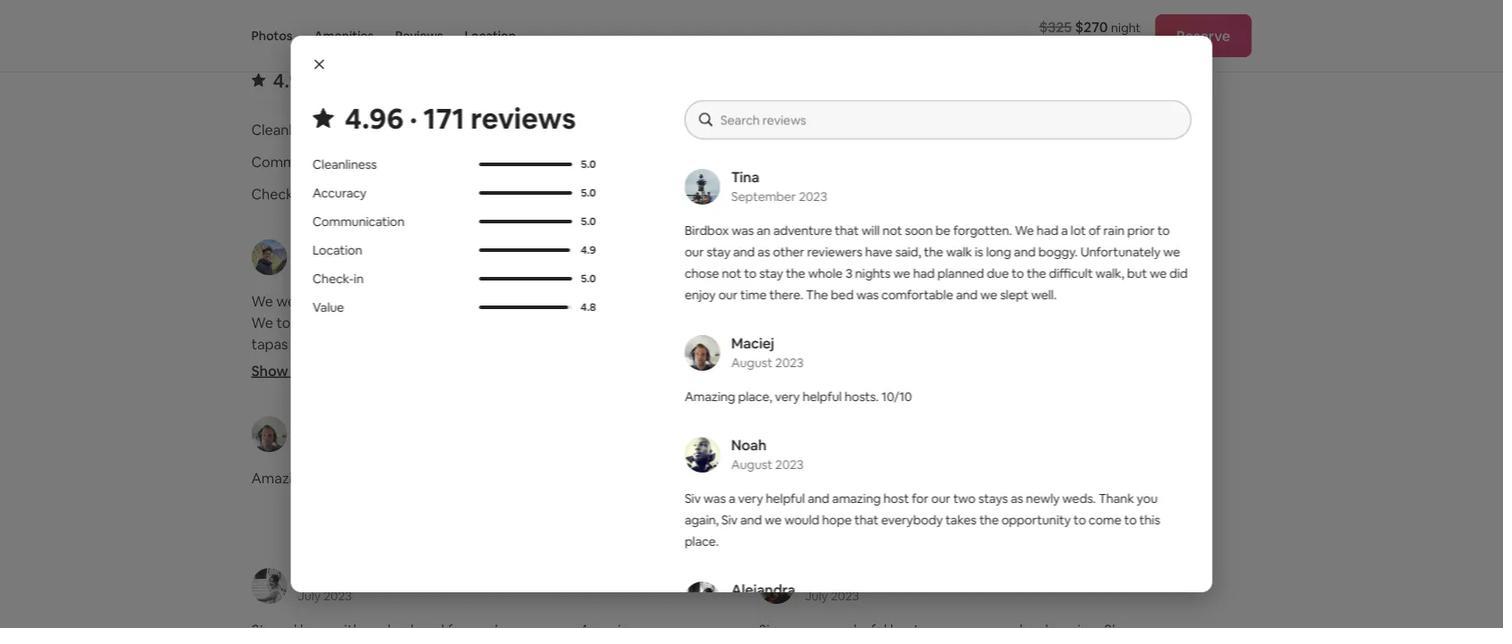Task type: locate. For each thing, give the bounding box(es) containing it.
planned inside 4.96 · 171 reviews dialog
[[938, 265, 984, 281]]

0 horizontal spatial tina image
[[685, 169, 720, 205]]

value
[[759, 184, 795, 203], [312, 299, 344, 315]]

5.0 out of 5.0 image
[[528, 128, 636, 131], [528, 128, 636, 131], [528, 160, 636, 163], [528, 160, 636, 163], [479, 163, 572, 166], [479, 163, 572, 166], [479, 191, 572, 195], [479, 191, 572, 195], [528, 192, 636, 195], [528, 192, 636, 195], [479, 220, 572, 223], [479, 220, 572, 223], [479, 277, 572, 281], [479, 277, 572, 281]]

two for the left tina image
[[953, 491, 976, 507]]

august down noah
[[731, 457, 772, 473]]

1 vertical spatial tina image
[[759, 239, 795, 275]]

slept inside 4.96 · 171 reviews dialog
[[1000, 287, 1029, 303]]

Search reviews, Press 'Enter' to search text field
[[720, 111, 1174, 129]]

equipped. inside list
[[502, 356, 568, 374]]

reviews down 'location' button
[[471, 99, 576, 137]]

0 vertical spatial long
[[986, 244, 1011, 260]]

4.96 · 171 reviews down 'location' button
[[344, 99, 576, 137]]

advantage inside 4.96 · 171 reviews dialog
[[1087, 56, 1148, 72]]

1 horizontal spatial location
[[465, 28, 516, 44]]

4.9 out of 5.0 image
[[479, 248, 572, 252], [479, 248, 570, 252]]

maciej image
[[685, 335, 720, 371], [252, 416, 287, 452]]

have inside list
[[1121, 313, 1152, 331]]

0 vertical spatial planned
[[938, 265, 984, 281]]

nights inside 4.96 · 171 reviews dialog
[[855, 265, 891, 281]]

julie image
[[759, 568, 795, 604], [759, 568, 795, 604]]

1 vertical spatial reviewers
[[1054, 313, 1118, 331]]

highly inside list
[[426, 334, 465, 353]]

0 horizontal spatial arrange
[[478, 313, 529, 331]]

1 horizontal spatial tina image
[[759, 239, 795, 275]]

171 down amenities
[[326, 67, 354, 93]]

1 horizontal spatial but
[[1127, 265, 1147, 281]]

thank inside 4.96 · 171 reviews dialog
[[1099, 491, 1134, 507]]

tina september 2023
[[731, 168, 827, 205], [805, 238, 902, 275]]

check-in up the stijn
[[252, 184, 310, 203]]

tapas inside list
[[252, 334, 288, 353]]

0 horizontal spatial amazing
[[252, 468, 309, 487]]

1 vertical spatial communication
[[312, 214, 404, 230]]

helpful
[[803, 389, 842, 405], [386, 468, 431, 487], [852, 468, 897, 487], [766, 491, 805, 507]]

birdbox inside 4.96 · 171 reviews dialog
[[685, 222, 729, 239]]

birdbox inside list
[[555, 292, 606, 310]]

1 august from the top
[[731, 355, 772, 371]]

communication up the stijn
[[252, 152, 357, 170]]

4.96 down photos
[[273, 67, 313, 93]]

were
[[706, 56, 735, 72], [276, 292, 309, 310]]

everybody for the left tina image
[[881, 512, 943, 528]]

recommended! inside list
[[468, 334, 570, 353]]

other inside list
[[1015, 313, 1051, 331]]

by right 4.8
[[609, 292, 625, 310]]

2 august from the top
[[731, 457, 772, 473]]

1 horizontal spatial soon
[[1011, 292, 1043, 310]]

breakfast!
[[685, 121, 742, 137], [361, 377, 427, 396]]

show more
[[252, 361, 327, 380], [759, 361, 834, 380]]

0 vertical spatial breakfast
[[778, 78, 833, 94]]

amazing place, very helpful hosts. 10/10
[[685, 389, 912, 405], [252, 468, 512, 487]]

1 horizontal spatial july 2023
[[805, 588, 860, 604]]

10/10
[[882, 389, 912, 405], [477, 468, 512, 487]]

we
[[685, 56, 704, 72], [1035, 56, 1054, 72], [1015, 222, 1034, 239], [252, 292, 273, 310], [1137, 292, 1158, 310], [252, 313, 273, 331]]

1 vertical spatial soon
[[1011, 292, 1043, 310]]

4.8
[[580, 300, 596, 314]]

1 vertical spatial august
[[731, 457, 772, 473]]

1 vertical spatial equipped.
[[502, 356, 568, 374]]

1 show from the left
[[252, 361, 288, 380]]

tina inside 4.96 · 171 reviews dialog
[[731, 168, 759, 186]]

you inside 4.96 · 171 reviews dialog
[[1137, 491, 1158, 507]]

0 horizontal spatial walk,
[[759, 377, 792, 396]]

for
[[895, 78, 912, 94], [1168, 99, 1184, 115], [291, 334, 310, 353], [339, 377, 358, 396], [1019, 468, 1038, 487], [912, 491, 929, 507]]

location inside list
[[601, 334, 654, 353]]

noah image left noah
[[685, 437, 720, 473]]

0 vertical spatial check-
[[252, 184, 299, 203]]

1 horizontal spatial show more
[[759, 361, 834, 380]]

make
[[1091, 99, 1123, 115], [252, 377, 288, 396]]

walk, inside 4.96 · 171 reviews dialog
[[1096, 265, 1124, 281]]

amenities
[[314, 28, 374, 44]]

1 horizontal spatial walk
[[946, 244, 972, 260]]

1 vertical spatial offer
[[425, 313, 457, 331]]

amazing inside list
[[928, 468, 983, 487]]

0 horizontal spatial hosts.
[[434, 468, 474, 487]]

walk,
[[1096, 265, 1124, 281], [759, 377, 792, 396]]

1 vertical spatial hope
[[822, 512, 852, 528]]

tina inside list
[[805, 238, 834, 256]]

0 vertical spatial advantage
[[1087, 56, 1148, 72]]

0 horizontal spatial in
[[299, 184, 310, 203]]

breakfast! inside 4.96 · 171 reviews dialog
[[685, 121, 742, 137]]

september
[[731, 189, 796, 205], [805, 259, 870, 275]]

1 horizontal spatial thank
[[1099, 491, 1134, 507]]

communication up stijn october 2023
[[312, 214, 404, 230]]

the
[[1141, 78, 1163, 94], [806, 287, 828, 303], [573, 334, 598, 353], [1006, 377, 1032, 396]]

list
[[244, 238, 1259, 628]]

by inside 4.96 · 171 reviews dialog
[[997, 56, 1012, 72]]

you
[[886, 490, 910, 508], [1137, 491, 1158, 507]]

host inside 4.96 · 171 reviews dialog
[[884, 491, 909, 507]]

0 vertical spatial bed
[[831, 287, 854, 303]]

weds. for the rightmost tina image
[[801, 490, 839, 508]]

we were warmly welcomed and guided to the birdbox by siv. we took advantage of the offer to arrange breakfast and tapas for dinner and this is highly recommended! the location is beautiful and the small space is fully equipped. you can even make an egg for breakfast! inside list
[[252, 292, 657, 396]]

equipped. inside 4.96 · 171 reviews dialog
[[952, 99, 1011, 115]]

time inside list
[[931, 377, 961, 396]]

1 vertical spatial even
[[626, 356, 657, 374]]

make inside 4.96 · 171 reviews dialog
[[1091, 99, 1123, 115]]

show more button
[[252, 361, 341, 380], [759, 361, 849, 380]]

siv.
[[1014, 56, 1033, 72], [628, 292, 649, 310]]

took
[[1057, 56, 1084, 72], [276, 313, 307, 331]]

soon
[[905, 222, 933, 239], [1011, 292, 1043, 310]]

2 show more button from the left
[[759, 361, 849, 380]]

noah image
[[759, 416, 795, 452], [685, 437, 720, 473]]

in
[[299, 184, 310, 203], [353, 271, 363, 287]]

1 show more button from the left
[[252, 361, 341, 380]]

0 vertical spatial place,
[[738, 389, 772, 405]]

1 vertical spatial accuracy
[[312, 185, 366, 201]]

0 vertical spatial there.
[[769, 287, 803, 303]]

our
[[685, 244, 704, 260], [718, 287, 738, 303], [914, 313, 936, 331], [906, 377, 928, 396], [1041, 468, 1063, 487], [931, 491, 951, 507]]

beautiful
[[745, 99, 796, 115], [264, 356, 323, 374]]

0 horizontal spatial said,
[[759, 334, 789, 353]]

unfortunately inside 4.96 · 171 reviews dialog
[[1081, 244, 1161, 260]]

0 horizontal spatial will
[[862, 222, 880, 239]]

show for we
[[252, 361, 288, 380]]

everybody for the rightmost tina image
[[759, 511, 830, 530]]

communication inside 4.96 · 171 reviews dialog
[[312, 214, 404, 230]]

hope inside 4.96 · 171 reviews dialog
[[822, 512, 852, 528]]

1 horizontal spatial be
[[1046, 292, 1063, 310]]

advantage down night
[[1087, 56, 1148, 72]]

there. inside list
[[965, 377, 1003, 396]]

1 horizontal spatial egg
[[1142, 99, 1165, 115]]

tina image
[[685, 169, 720, 205], [759, 239, 795, 275]]

dinner down october
[[314, 334, 356, 353]]

to
[[913, 56, 925, 72], [715, 78, 728, 94], [1158, 222, 1170, 239], [744, 265, 757, 281], [1012, 265, 1024, 281], [512, 292, 527, 310], [460, 313, 475, 331], [897, 313, 911, 331], [759, 356, 773, 374], [1065, 356, 1079, 374], [979, 511, 993, 530], [1037, 511, 1051, 530], [1074, 512, 1086, 528], [1124, 512, 1137, 528]]

1 horizontal spatial accuracy
[[759, 120, 821, 138]]

highly
[[1013, 78, 1047, 94], [426, 334, 465, 353]]

two
[[1066, 468, 1092, 487], [953, 491, 976, 507]]

there.
[[769, 287, 803, 303], [965, 377, 1003, 396]]

0 vertical spatial by
[[997, 56, 1012, 72]]

hope inside list
[[1070, 490, 1104, 508]]

10/10 for tina icon in the list
[[477, 468, 512, 487]]

come
[[996, 511, 1034, 530], [1089, 512, 1122, 528]]

august for noah
[[731, 457, 772, 473]]

august down maciej
[[731, 355, 772, 371]]

birdbox down 4.9
[[555, 292, 606, 310]]

0 vertical spatial maciej image
[[685, 335, 720, 371]]

1 vertical spatial amazing
[[252, 468, 309, 487]]

cleanliness inside 4.96 · 171 reviews dialog
[[312, 156, 377, 172]]

1 vertical spatial lot
[[798, 313, 815, 331]]

enjoy inside 4.96 · 171 reviews dialog
[[685, 287, 716, 303]]

1 vertical spatial birdbox
[[555, 292, 606, 310]]

tina image inside 4.96 · 171 reviews dialog
[[685, 169, 720, 205]]

prior
[[1127, 222, 1155, 239], [863, 313, 894, 331]]

5.0 for check-in
[[581, 272, 596, 286]]

noah august 2023
[[731, 436, 804, 473]]

welcomed
[[782, 56, 843, 72], [363, 292, 432, 310]]

1 vertical spatial time
[[931, 377, 961, 396]]

check-in down the stijn
[[312, 271, 363, 287]]

place, inside 4.96 · 171 reviews dialog
[[738, 389, 772, 405]]

4.96 · 171 reviews dialog
[[291, 2, 1213, 628]]

2 show more from the left
[[759, 361, 834, 380]]

1 horizontal spatial we were warmly welcomed and guided to the birdbox by siv. we took advantage of the offer to arrange breakfast and tapas for dinner and this is highly recommended! the location is beautiful and the small space is fully equipped. you can even make an egg for breakfast!
[[685, 56, 1185, 137]]

0 vertical spatial cleanliness
[[252, 120, 325, 138]]

1 more from the left
[[291, 361, 327, 380]]

september for tina icon in the list
[[805, 259, 870, 275]]

you inside list
[[886, 490, 910, 508]]

boggy.
[[1038, 244, 1078, 260], [923, 334, 968, 353]]

reviews down the reviews in the left top of the page
[[358, 67, 429, 93]]

you for the left tina image
[[1137, 491, 1158, 507]]

check-
[[252, 184, 299, 203], [312, 271, 353, 287]]

a
[[1061, 222, 1068, 239], [787, 313, 795, 331], [809, 468, 817, 487], [729, 491, 735, 507]]

siv was a very helpful and amazing host for our two stays as newly weds. thank you again, siv and we would hope that everybody takes the opportunity to come to this place. inside list
[[759, 468, 1146, 530]]

maciej image
[[685, 335, 720, 371], [252, 416, 287, 452]]

alejandra image
[[252, 568, 287, 604], [252, 568, 287, 604]]

communication
[[252, 152, 357, 170], [312, 214, 404, 230]]

0 vertical spatial rain
[[1104, 222, 1125, 239]]

1 horizontal spatial you
[[1137, 491, 1158, 507]]

location
[[685, 99, 731, 115], [601, 334, 654, 353]]

2 more from the left
[[799, 361, 834, 380]]

0 vertical spatial august
[[731, 355, 772, 371]]

4.8 out of 5.0 image
[[479, 306, 571, 309], [479, 306, 568, 309]]

10/10 inside 4.96 · 171 reviews dialog
[[882, 389, 912, 405]]

amazing inside 4.96 · 171 reviews dialog
[[832, 491, 881, 507]]

by
[[997, 56, 1012, 72], [609, 292, 625, 310]]

noah image
[[759, 416, 795, 452], [685, 437, 720, 473]]

dinner inside 4.96 · 171 reviews dialog
[[914, 78, 951, 94]]

10/10 for tina icon in 4.96 · 171 reviews dialog
[[882, 389, 912, 405]]

171 down the reviews in the left top of the page
[[423, 99, 465, 137]]

1 horizontal spatial september
[[805, 259, 870, 275]]

well.
[[1031, 287, 1057, 303], [930, 399, 959, 417]]

dinner up search reviews, press 'enter' to search text box
[[914, 78, 951, 94]]

july
[[298, 588, 321, 604], [805, 588, 828, 604]]

check- inside 4.96 · 171 reviews dialog
[[312, 271, 353, 287]]

very
[[775, 389, 800, 405], [355, 468, 383, 487], [820, 468, 849, 487], [738, 491, 763, 507]]

took inside list
[[276, 313, 307, 331]]

1 vertical spatial 3
[[875, 356, 883, 374]]

show for had
[[759, 361, 796, 380]]

1 vertical spatial fully
[[471, 356, 498, 374]]

comfortable
[[881, 287, 953, 303], [759, 399, 841, 417]]

two inside list
[[1066, 468, 1092, 487]]

1 vertical spatial breakfast!
[[361, 377, 427, 396]]

more for advantage
[[291, 361, 327, 380]]

0 horizontal spatial september
[[731, 189, 796, 205]]

1 vertical spatial small
[[379, 356, 413, 374]]

1 horizontal spatial amazing
[[685, 389, 735, 405]]

in up the stijn
[[299, 184, 310, 203]]

1 vertical spatial be
[[1046, 292, 1063, 310]]

reserve button
[[1156, 14, 1252, 57]]

did inside 4.96 · 171 reviews dialog
[[1170, 265, 1188, 281]]

hope for the left tina image
[[822, 512, 852, 528]]

rain
[[1104, 222, 1125, 239], [835, 313, 860, 331]]

walk inside 4.96 · 171 reviews dialog
[[946, 244, 972, 260]]

0 vertical spatial tina image
[[685, 169, 720, 205]]

0 vertical spatial two
[[1066, 468, 1092, 487]]

· down the reviews in the left top of the page
[[409, 99, 417, 137]]

reviewers inside 4.96 · 171 reviews dialog
[[807, 244, 863, 260]]

bed
[[831, 287, 854, 303], [1035, 377, 1061, 396]]

0 horizontal spatial other
[[773, 244, 804, 260]]

unfortunately inside list
[[971, 334, 1062, 353]]

in inside 4.96 · 171 reviews dialog
[[353, 271, 363, 287]]

1 vertical spatial did
[[844, 377, 865, 396]]

offer
[[685, 78, 712, 94], [425, 313, 457, 331]]

warmly
[[738, 56, 780, 72], [312, 292, 360, 310]]

1 vertical spatial hosts.
[[434, 468, 474, 487]]

said, inside list
[[759, 334, 789, 353]]

space inside 4.96 · 171 reviews dialog
[[877, 99, 912, 115]]

can inside 4.96 · 171 reviews dialog
[[1037, 99, 1058, 115]]

0 vertical spatial value
[[759, 184, 795, 203]]

had
[[1037, 222, 1059, 239], [913, 265, 935, 281], [759, 313, 784, 331], [952, 356, 977, 374]]

0 horizontal spatial breakfast!
[[361, 377, 427, 396]]

is
[[1002, 78, 1010, 94], [734, 99, 742, 115], [914, 99, 923, 115], [975, 244, 983, 260], [413, 334, 423, 353], [850, 334, 860, 353], [252, 356, 261, 374], [458, 356, 468, 374]]

0 vertical spatial tapas
[[860, 78, 892, 94]]

photos button
[[252, 0, 293, 71]]

place, for the left tina image
[[738, 389, 772, 405]]

place. inside list
[[1081, 511, 1120, 530]]

forgotten.
[[953, 222, 1012, 239], [1066, 292, 1133, 310]]

did
[[1170, 265, 1188, 281], [844, 377, 865, 396]]

0 vertical spatial communication
[[252, 152, 357, 170]]

weds.
[[801, 490, 839, 508], [1062, 491, 1096, 507]]

rain inside 4.96 · 171 reviews dialog
[[1104, 222, 1125, 239]]

1 vertical spatial chose
[[1088, 334, 1127, 353]]

space
[[877, 99, 912, 115], [416, 356, 455, 374]]

1 vertical spatial cleanliness
[[312, 156, 377, 172]]

we
[[1163, 244, 1180, 260], [893, 265, 910, 281], [1150, 265, 1167, 281], [980, 287, 997, 303], [1065, 334, 1085, 353], [930, 356, 949, 374], [821, 377, 840, 396], [872, 399, 892, 417], [1004, 490, 1024, 508], [765, 512, 782, 528]]

1 horizontal spatial said,
[[895, 244, 921, 260]]

1 show more from the left
[[252, 361, 327, 380]]

equipped.
[[952, 99, 1011, 115], [502, 356, 568, 374]]

have
[[865, 244, 893, 260], [1121, 313, 1152, 331]]

walk
[[946, 244, 972, 260], [817, 334, 847, 353]]

an
[[1126, 99, 1140, 115], [757, 222, 771, 239], [841, 292, 857, 310], [291, 377, 307, 396]]

1 horizontal spatial have
[[1121, 313, 1152, 331]]

2 show from the left
[[759, 361, 796, 380]]

1 horizontal spatial everybody
[[881, 512, 943, 528]]

the
[[928, 56, 948, 72], [1165, 56, 1185, 72], [823, 99, 843, 115], [924, 244, 943, 260], [786, 265, 805, 281], [1027, 265, 1046, 281], [530, 292, 552, 310], [400, 313, 422, 331], [792, 334, 814, 353], [354, 356, 376, 374], [807, 356, 829, 374], [1082, 356, 1104, 374], [871, 511, 894, 530], [979, 512, 999, 528]]

fully
[[926, 99, 950, 115], [471, 356, 498, 374]]

1 horizontal spatial even
[[1061, 99, 1089, 115]]

in right october
[[353, 271, 363, 287]]

again, inside 4.96 · 171 reviews dialog
[[685, 512, 719, 528]]

171
[[326, 67, 354, 93], [423, 99, 465, 137]]

weds. inside 4.96 · 171 reviews dialog
[[1062, 491, 1096, 507]]

1 vertical spatial will
[[961, 292, 982, 310]]

recommended!
[[1050, 78, 1138, 94], [468, 334, 570, 353]]

5.0 for communication
[[581, 214, 596, 228]]

noah image left noah
[[685, 437, 720, 473]]

offer inside 4.96 · 171 reviews dialog
[[685, 78, 712, 94]]

stijn image
[[252, 239, 287, 275], [252, 239, 287, 275]]

0 horizontal spatial tapas
[[252, 334, 288, 353]]

· down amenities
[[317, 67, 322, 93]]

0 horizontal spatial value
[[312, 299, 344, 315]]

advantage
[[1087, 56, 1148, 72], [310, 313, 380, 331]]

0 horizontal spatial breakfast
[[532, 313, 595, 331]]

0 vertical spatial will
[[862, 222, 880, 239]]

1 horizontal spatial can
[[1037, 99, 1058, 115]]

september for tina icon in 4.96 · 171 reviews dialog
[[731, 189, 796, 205]]

said,
[[895, 244, 921, 260], [759, 334, 789, 353]]

0 vertical spatial tina
[[731, 168, 759, 186]]

location right the reviews in the left top of the page
[[465, 28, 516, 44]]

advantage down october
[[310, 313, 380, 331]]

warmly inside list
[[312, 292, 360, 310]]

will
[[862, 222, 880, 239], [961, 292, 982, 310]]

you
[[1013, 99, 1035, 115], [571, 356, 596, 374]]

1 vertical spatial arrange
[[478, 313, 529, 331]]

4.9
[[580, 243, 596, 257]]

1 horizontal spatial 4.96
[[344, 99, 403, 137]]

hope for the rightmost tina image
[[1070, 490, 1104, 508]]

by up search reviews, press 'enter' to search text box
[[997, 56, 1012, 72]]

1 vertical spatial prior
[[863, 313, 894, 331]]

took down october
[[276, 313, 307, 331]]

1 vertical spatial highly
[[426, 334, 465, 353]]

you inside 4.96 · 171 reviews dialog
[[1013, 99, 1035, 115]]

amenities button
[[314, 0, 374, 71]]

location up october
[[312, 242, 362, 258]]

show more button for a
[[759, 361, 849, 380]]

stays inside list
[[1095, 468, 1129, 487]]

accuracy
[[759, 120, 821, 138], [312, 185, 366, 201]]

2 july from the left
[[805, 588, 828, 604]]

but inside 4.96 · 171 reviews dialog
[[1127, 265, 1147, 281]]

of
[[1151, 56, 1163, 72], [1089, 222, 1101, 239], [383, 313, 397, 331], [818, 313, 832, 331]]

noah image down maciej august 2023
[[759, 416, 795, 452]]

check- up the stijn
[[252, 184, 299, 203]]

would inside 4.96 · 171 reviews dialog
[[784, 512, 819, 528]]

3 inside 4.96 · 171 reviews dialog
[[845, 265, 852, 281]]

0 horizontal spatial come
[[996, 511, 1034, 530]]

value inside 4.96 · 171 reviews dialog
[[312, 299, 344, 315]]

0 vertical spatial be
[[936, 222, 951, 239]]

0 vertical spatial soon
[[905, 222, 933, 239]]

august for maciej
[[731, 355, 772, 371]]

whole
[[808, 265, 843, 281], [832, 356, 872, 374]]

·
[[317, 67, 322, 93], [409, 99, 417, 137]]

amazing inside list
[[252, 468, 309, 487]]

host inside list
[[986, 468, 1016, 487]]

host
[[986, 468, 1016, 487], [884, 491, 909, 507]]

location
[[465, 28, 516, 44], [312, 242, 362, 258]]

1 horizontal spatial lot
[[1071, 222, 1086, 239]]

as
[[758, 244, 770, 260], [998, 313, 1012, 331], [1132, 468, 1146, 487], [1011, 491, 1023, 507]]

stays
[[1095, 468, 1129, 487], [978, 491, 1008, 507]]

check- down the stijn
[[312, 271, 353, 287]]

were inside list
[[276, 292, 309, 310]]

reviews
[[358, 67, 429, 93], [471, 99, 576, 137]]

4.96 · 171 reviews
[[273, 67, 429, 93], [344, 99, 576, 137]]

siv was a very helpful and amazing host for our two stays as newly weds. thank you again, siv and we would hope that everybody takes the opportunity to come to this place.
[[759, 468, 1146, 530], [685, 491, 1160, 550]]

1 horizontal spatial forgotten.
[[1066, 292, 1133, 310]]

0 horizontal spatial place,
[[313, 468, 352, 487]]

tina image
[[685, 169, 720, 205], [759, 239, 795, 275]]

newly inside 4.96 · 171 reviews dialog
[[1026, 491, 1060, 507]]

cleanliness
[[252, 120, 325, 138], [312, 156, 377, 172]]

walk inside list
[[817, 334, 847, 353]]

difficult
[[1049, 265, 1093, 281], [1108, 356, 1158, 374]]

birdbox
[[950, 56, 995, 72], [555, 292, 606, 310]]

even
[[1061, 99, 1089, 115], [626, 356, 657, 374]]

takes
[[833, 511, 868, 530], [946, 512, 977, 528]]

check-in inside 4.96 · 171 reviews dialog
[[312, 271, 363, 287]]

amazing for the rightmost tina image
[[252, 468, 309, 487]]

even inside 4.96 · 171 reviews dialog
[[1061, 99, 1089, 115]]

show
[[252, 361, 288, 380], [759, 361, 796, 380]]

0 vertical spatial place.
[[1081, 511, 1120, 530]]

prior inside list
[[863, 313, 894, 331]]

noah image down maciej august 2023
[[759, 416, 795, 452]]

4.96 down amenities
[[344, 99, 403, 137]]

0 horizontal spatial long
[[863, 334, 892, 353]]

soon inside 4.96 · 171 reviews dialog
[[905, 222, 933, 239]]

0 vertical spatial make
[[1091, 99, 1123, 115]]

2023
[[799, 189, 827, 205], [350, 259, 378, 275], [873, 259, 902, 275], [775, 355, 804, 371], [775, 457, 804, 473], [324, 588, 352, 604], [831, 588, 860, 604]]

4.96 · 171 reviews down amenities
[[273, 67, 429, 93]]

1 horizontal spatial would
[[1027, 490, 1067, 508]]

0 vertical spatial we were warmly welcomed and guided to the birdbox by siv. we took advantage of the offer to arrange breakfast and tapas for dinner and this is highly recommended! the location is beautiful and the small space is fully equipped. you can even make an egg for breakfast!
[[685, 56, 1185, 137]]

fully inside 4.96 · 171 reviews dialog
[[926, 99, 950, 115]]

dinner
[[914, 78, 951, 94], [314, 334, 356, 353]]

lot
[[1071, 222, 1086, 239], [798, 313, 815, 331]]

forgotten. inside 4.96 · 171 reviews dialog
[[953, 222, 1012, 239]]

host for the rightmost tina image
[[986, 468, 1016, 487]]

1 horizontal spatial took
[[1057, 56, 1084, 72]]

0 horizontal spatial boggy.
[[923, 334, 968, 353]]

birdbox up search reviews, press 'enter' to search text box
[[950, 56, 995, 72]]

took down $325
[[1057, 56, 1084, 72]]

planned
[[938, 265, 984, 281], [980, 356, 1033, 374]]

1 vertical spatial can
[[599, 356, 623, 374]]

august
[[731, 355, 772, 371], [731, 457, 772, 473]]

newly
[[759, 490, 798, 508], [1026, 491, 1060, 507]]

location button
[[465, 0, 516, 71]]

tapas
[[860, 78, 892, 94], [252, 334, 288, 353]]

0 horizontal spatial thank
[[842, 490, 883, 508]]



Task type: describe. For each thing, give the bounding box(es) containing it.
2023 inside stijn october 2023
[[350, 259, 378, 275]]

well. inside list
[[930, 399, 959, 417]]

but inside list
[[795, 377, 818, 396]]

stijn
[[298, 238, 327, 256]]

birdbox inside list
[[759, 292, 810, 310]]

can inside list
[[599, 356, 623, 374]]

$270
[[1076, 17, 1109, 36]]

hosts. for the rightmost tina image
[[434, 468, 474, 487]]

prior inside 4.96 · 171 reviews dialog
[[1127, 222, 1155, 239]]

make inside list
[[252, 377, 288, 396]]

took inside 4.96 · 171 reviews dialog
[[1057, 56, 1084, 72]]

breakfast! inside list
[[361, 377, 427, 396]]

1 vertical spatial maciej image
[[252, 416, 287, 452]]

were inside 4.96 · 171 reviews dialog
[[706, 56, 735, 72]]

· inside dialog
[[409, 99, 417, 137]]

1 vertical spatial forgotten.
[[1066, 292, 1133, 310]]

0 horizontal spatial tina image
[[685, 169, 720, 205]]

stays for the rightmost tina image
[[1095, 468, 1129, 487]]

1 vertical spatial tina september 2023
[[805, 238, 902, 275]]

thank inside list
[[842, 490, 883, 508]]

2 july 2023 from the left
[[805, 588, 860, 604]]

maciej
[[731, 334, 774, 352]]

0 vertical spatial accuracy
[[759, 120, 821, 138]]

small inside list
[[379, 356, 413, 374]]

4.96 · 171 reviews inside dialog
[[344, 99, 576, 137]]

0 horizontal spatial 4.96
[[273, 67, 313, 93]]

adventure inside list
[[860, 292, 928, 310]]

1 july from the left
[[298, 588, 321, 604]]

opportunity inside 4.96 · 171 reviews dialog
[[1002, 512, 1071, 528]]

$325
[[1040, 17, 1072, 36]]

reviews button
[[395, 0, 443, 71]]

breakfast inside 4.96 · 171 reviews dialog
[[778, 78, 833, 94]]

night
[[1112, 19, 1141, 35]]

$325 $270 night
[[1040, 17, 1141, 36]]

1 vertical spatial boggy.
[[923, 334, 968, 353]]

time inside 4.96 · 171 reviews dialog
[[740, 287, 767, 303]]

1 vertical spatial amazing place, very helpful hosts. 10/10
[[252, 468, 512, 487]]

noah
[[731, 436, 766, 454]]

hosts. for the left tina image
[[845, 389, 879, 405]]

list containing stijn
[[244, 238, 1259, 628]]

show more for a
[[759, 361, 834, 380]]

amazing place, very helpful hosts. 10/10 inside 4.96 · 171 reviews dialog
[[685, 389, 912, 405]]

fully inside list
[[471, 356, 498, 374]]

birdbox inside 4.96 · 171 reviews dialog
[[950, 56, 995, 72]]

soon inside list
[[1011, 292, 1043, 310]]

0 vertical spatial in
[[299, 184, 310, 203]]

warmly inside 4.96 · 171 reviews dialog
[[738, 56, 780, 72]]

there. inside 4.96 · 171 reviews dialog
[[769, 287, 803, 303]]

1 horizontal spatial noah image
[[759, 416, 795, 452]]

reviews
[[395, 28, 443, 44]]

amazing for the left tina image
[[685, 389, 735, 405]]

0 horizontal spatial check-in
[[252, 184, 310, 203]]

chose inside 4.96 · 171 reviews dialog
[[685, 265, 719, 281]]

lot inside 4.96 · 171 reviews dialog
[[1071, 222, 1086, 239]]

difficult inside list
[[1108, 356, 1158, 374]]

0 vertical spatial ·
[[317, 67, 322, 93]]

due inside list
[[1037, 356, 1062, 374]]

1 horizontal spatial value
[[759, 184, 795, 203]]

walk, inside list
[[759, 377, 792, 396]]

rain inside list
[[835, 313, 860, 331]]

0 horizontal spatial space
[[416, 356, 455, 374]]

0 vertical spatial 171
[[326, 67, 354, 93]]

0 vertical spatial 4.96 · 171 reviews
[[273, 67, 429, 93]]

show more for took
[[252, 361, 327, 380]]

location inside 4.96 · 171 reviews dialog
[[312, 242, 362, 258]]

0 horizontal spatial check-
[[252, 184, 299, 203]]

we were warmly welcomed and guided to the birdbox by siv. we took advantage of the offer to arrange breakfast and tapas for dinner and this is highly recommended! the location is beautiful and the small space is fully equipped. you can even make an egg for breakfast! inside 4.96 · 171 reviews dialog
[[685, 56, 1185, 137]]

5.0 for cleanliness
[[581, 157, 596, 171]]

1 horizontal spatial will
[[961, 292, 982, 310]]

boggy. inside 4.96 · 171 reviews dialog
[[1038, 244, 1078, 260]]

dinner inside list
[[314, 334, 356, 353]]

host for the left tina image
[[884, 491, 909, 507]]

2023 inside maciej august 2023
[[775, 355, 804, 371]]

tina september 2023 inside 4.96 · 171 reviews dialog
[[731, 168, 827, 205]]

stijn october 2023
[[298, 238, 378, 275]]

lot inside list
[[798, 313, 815, 331]]

show more button for took
[[252, 361, 341, 380]]

photos
[[252, 28, 293, 44]]

enjoy inside list
[[868, 377, 903, 396]]

guided inside 4.96 · 171 reviews dialog
[[870, 56, 910, 72]]

beautiful inside list
[[264, 356, 323, 374]]

you for the rightmost tina image
[[886, 490, 910, 508]]

1 horizontal spatial maciej image
[[685, 335, 720, 371]]

recommended! inside 4.96 · 171 reviews dialog
[[1050, 78, 1138, 94]]

more for lot
[[799, 361, 834, 380]]

5.0 for accuracy
[[581, 186, 596, 200]]

breakfast inside list
[[532, 313, 595, 331]]

takes inside list
[[833, 511, 868, 530]]

tapas inside 4.96 · 171 reviews dialog
[[860, 78, 892, 94]]

welcomed inside list
[[363, 292, 432, 310]]

come for the rightmost tina image
[[996, 511, 1034, 530]]

long inside 4.96 · 171 reviews dialog
[[986, 244, 1011, 260]]

birdbox was an adventure that will not soon be forgotten. we had a lot of rain prior to our stay and as other reviewers have said, the walk is long and boggy. unfortunately we chose not to stay the whole 3 nights we had planned due to the difficult walk, but we did enjoy our time there. the bed was comfortable and we slept well. inside 4.96 · 171 reviews dialog
[[685, 222, 1188, 303]]

whole inside 4.96 · 171 reviews dialog
[[808, 265, 843, 281]]

1 horizontal spatial tina image
[[759, 239, 795, 275]]

highly inside 4.96 · 171 reviews dialog
[[1013, 78, 1047, 94]]

come for the left tina image
[[1089, 512, 1122, 528]]

0 horizontal spatial reviews
[[358, 67, 429, 93]]

siv was a very helpful and amazing host for our two stays as newly weds. thank you again, siv and we would hope that everybody takes the opportunity to come to this place. inside 4.96 · 171 reviews dialog
[[685, 491, 1160, 550]]

4.96 inside 4.96 · 171 reviews dialog
[[344, 99, 403, 137]]

opportunity inside list
[[897, 511, 976, 530]]

comfortable inside 4.96 · 171 reviews dialog
[[881, 287, 953, 303]]

weds. for the left tina image
[[1062, 491, 1096, 507]]

even inside list
[[626, 356, 657, 374]]

well. inside 4.96 · 171 reviews dialog
[[1031, 287, 1057, 303]]

egg inside list
[[310, 377, 336, 396]]

tina for the left tina image
[[731, 168, 759, 186]]

171 inside dialog
[[423, 99, 465, 137]]

tina for the rightmost tina image
[[805, 238, 834, 256]]

1 july 2023 from the left
[[298, 588, 352, 604]]

reviews inside dialog
[[471, 99, 576, 137]]

said, inside 4.96 · 171 reviews dialog
[[895, 244, 921, 260]]

nights inside list
[[886, 356, 927, 374]]

0 horizontal spatial advantage
[[310, 313, 380, 331]]

again, inside list
[[913, 490, 952, 508]]

reserve
[[1177, 26, 1231, 45]]

bed inside 4.96 · 171 reviews dialog
[[831, 287, 854, 303]]

1 horizontal spatial reviewers
[[1054, 313, 1118, 331]]

you inside list
[[571, 356, 596, 374]]

egg inside 4.96 · 171 reviews dialog
[[1142, 99, 1165, 115]]

bed inside list
[[1035, 377, 1061, 396]]

guided inside list
[[463, 292, 509, 310]]

alejandra
[[731, 580, 795, 599]]

two for the rightmost tina image
[[1066, 468, 1092, 487]]

have inside 4.96 · 171 reviews dialog
[[865, 244, 893, 260]]

0 horizontal spatial maciej image
[[252, 416, 287, 452]]

long inside list
[[863, 334, 892, 353]]

0 horizontal spatial newly
[[759, 490, 798, 508]]

october
[[298, 259, 347, 275]]

0 horizontal spatial noah image
[[685, 437, 720, 473]]

stays for the left tina image
[[978, 491, 1008, 507]]

beautiful inside 4.96 · 171 reviews dialog
[[745, 99, 796, 115]]

by inside list
[[609, 292, 625, 310]]

location inside 4.96 · 171 reviews dialog
[[685, 99, 731, 115]]

planned inside list
[[980, 356, 1033, 374]]

noah image inside 4.96 · 171 reviews dialog
[[685, 437, 720, 473]]

place, for the rightmost tina image
[[313, 468, 352, 487]]

offer inside list
[[425, 313, 457, 331]]

maciej august 2023
[[731, 334, 804, 371]]



Task type: vqa. For each thing, say whether or not it's contained in the screenshot.


